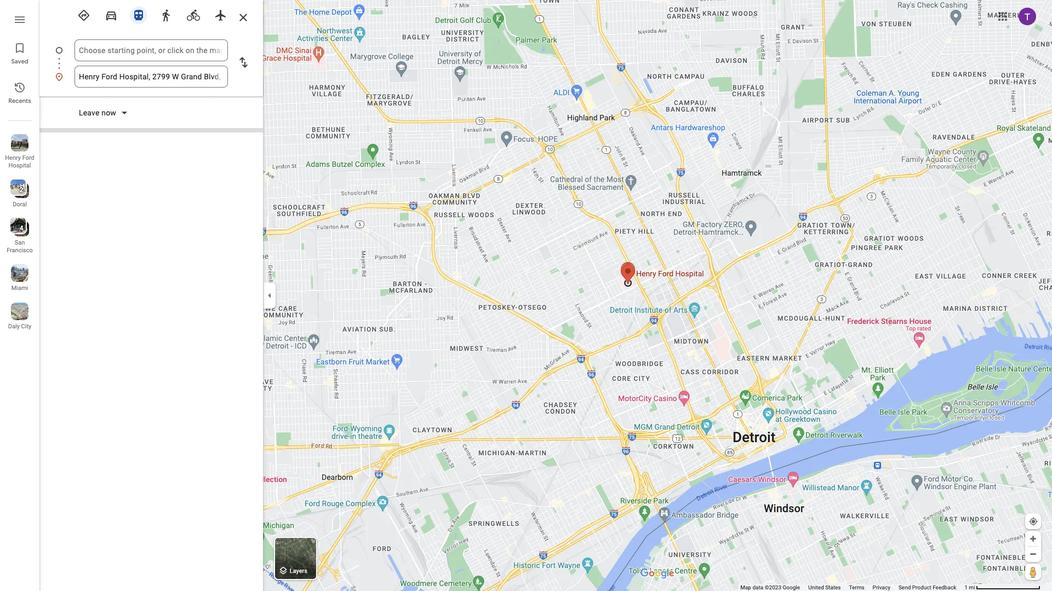 Task type: vqa. For each thing, say whether or not it's contained in the screenshot.
San Francisco
yes



Task type: describe. For each thing, give the bounding box(es) containing it.
driving image
[[105, 9, 118, 22]]

show your location image
[[1029, 517, 1039, 527]]

zoom in image
[[1029, 535, 1038, 544]]

feedback
[[933, 585, 957, 591]]

miami button
[[0, 260, 39, 294]]

google maps element
[[0, 0, 1052, 592]]

google account: tyler black  
(blacklashes1000@gmail.com) image
[[1019, 7, 1036, 25]]

send product feedback button
[[899, 585, 957, 592]]

ford
[[22, 155, 34, 162]]

map data ©2023 google
[[741, 585, 800, 591]]

1 list item from the top
[[39, 39, 263, 75]]

daly city button
[[0, 299, 39, 333]]

2
[[20, 186, 23, 194]]

data
[[753, 585, 764, 591]]

francisco
[[7, 247, 33, 254]]

show street view coverage image
[[1025, 565, 1041, 581]]

4
[[20, 225, 23, 232]]

henry
[[5, 155, 21, 162]]

recents
[[8, 97, 31, 105]]

©2023
[[765, 585, 782, 591]]

1
[[965, 585, 968, 591]]

mi
[[969, 585, 975, 591]]

2 list item from the top
[[39, 66, 263, 88]]

best travel modes image
[[77, 9, 90, 22]]

product
[[912, 585, 932, 591]]

transit image
[[132, 9, 145, 22]]

terms button
[[849, 585, 865, 592]]

states
[[825, 585, 841, 591]]

leave now
[[79, 109, 116, 117]]

1 mi
[[965, 585, 975, 591]]

close directions image
[[237, 11, 250, 24]]

directions main content
[[39, 0, 263, 592]]

privacy
[[873, 585, 891, 591]]

saved
[[11, 58, 28, 65]]

list inside google maps element
[[39, 39, 263, 88]]

none radio best travel modes
[[72, 4, 95, 24]]

none field choose starting point, or click on the map...
[[79, 39, 224, 61]]

leave
[[79, 109, 100, 117]]

san
[[15, 240, 25, 247]]

menu image
[[13, 13, 26, 26]]

list containing saved
[[0, 0, 39, 592]]

united states
[[808, 585, 841, 591]]



Task type: locate. For each thing, give the bounding box(es) containing it.
none radio inside google maps element
[[182, 4, 205, 24]]

footer containing map data ©2023 google
[[741, 585, 965, 592]]

footer
[[741, 585, 965, 592]]

miami
[[11, 285, 28, 292]]

none radio driving
[[100, 4, 123, 24]]

terms
[[849, 585, 865, 591]]

none radio left driving option
[[72, 4, 95, 24]]

privacy button
[[873, 585, 891, 592]]

collapse side panel image
[[264, 290, 276, 302]]

1 none radio from the left
[[72, 4, 95, 24]]

Destination Henry Ford Hospital, 2799 W Grand Blvd, Detroit, MI 48202 field
[[79, 70, 224, 83]]

none radio left close directions image
[[209, 4, 232, 24]]

henry ford hospital
[[5, 155, 34, 169]]

cycling image
[[187, 9, 200, 22]]

list item down transit icon
[[39, 39, 263, 75]]

4 none radio from the left
[[155, 4, 178, 24]]

none field down choose starting point, or click on the map... field
[[79, 66, 224, 88]]

1 mi button
[[965, 585, 1041, 591]]

saved button
[[0, 37, 39, 68]]

list item
[[39, 39, 263, 75], [39, 66, 263, 88]]

list item down choose starting point, or click on the map... field
[[39, 66, 263, 88]]

united states button
[[808, 585, 841, 592]]

flights image
[[214, 9, 227, 22]]

google
[[783, 585, 800, 591]]

recents button
[[0, 77, 39, 107]]

send product feedback
[[899, 585, 957, 591]]

none radio right driving option
[[127, 4, 150, 24]]

hospital
[[9, 162, 31, 169]]

4 places element
[[12, 224, 23, 233]]

san francisco
[[7, 240, 33, 254]]

0 vertical spatial none field
[[79, 39, 224, 61]]

2 none radio from the left
[[100, 4, 123, 24]]

map
[[741, 585, 751, 591]]

city
[[21, 323, 31, 330]]

send
[[899, 585, 911, 591]]

none radio right best travel modes option
[[100, 4, 123, 24]]

daly city
[[8, 323, 31, 330]]

walking image
[[159, 9, 173, 22]]

1 none field from the top
[[79, 39, 224, 61]]

doral
[[13, 201, 27, 208]]

none field for 1st list item from the bottom of the google maps element
[[79, 66, 224, 88]]

none radio transit
[[127, 4, 150, 24]]

footer inside google maps element
[[741, 585, 965, 592]]

none field up destination henry ford hospital, 2799 w grand blvd, detroit, mi 48202 field
[[79, 39, 224, 61]]

2 none field from the top
[[79, 66, 224, 88]]

leave now option
[[79, 107, 118, 118]]

5 none radio from the left
[[209, 4, 232, 24]]

none radio walking
[[155, 4, 178, 24]]

henry ford hospital button
[[0, 130, 39, 172]]

united
[[808, 585, 824, 591]]

none radio the flights
[[209, 4, 232, 24]]

list
[[0, 0, 39, 592], [39, 39, 263, 88]]

none field destination henry ford hospital, 2799 w grand blvd, detroit, mi 48202
[[79, 66, 224, 88]]

zoom out image
[[1029, 551, 1038, 559]]

none field for first list item from the top of the google maps element
[[79, 39, 224, 61]]

now
[[102, 109, 116, 117]]

layers
[[290, 569, 307, 576]]

reverse starting point and destination image
[[237, 56, 250, 69]]

2 places element
[[12, 185, 23, 195]]

daly
[[8, 323, 20, 330]]

Choose starting point, or click on the map... field
[[79, 44, 224, 57]]

None radio
[[72, 4, 95, 24], [100, 4, 123, 24], [127, 4, 150, 24], [155, 4, 178, 24], [209, 4, 232, 24]]

3 none radio from the left
[[127, 4, 150, 24]]

None radio
[[182, 4, 205, 24]]

none radio right transit option
[[155, 4, 178, 24]]

None field
[[79, 39, 224, 61], [79, 66, 224, 88]]

1 vertical spatial none field
[[79, 66, 224, 88]]

leave now button
[[75, 107, 133, 121]]



